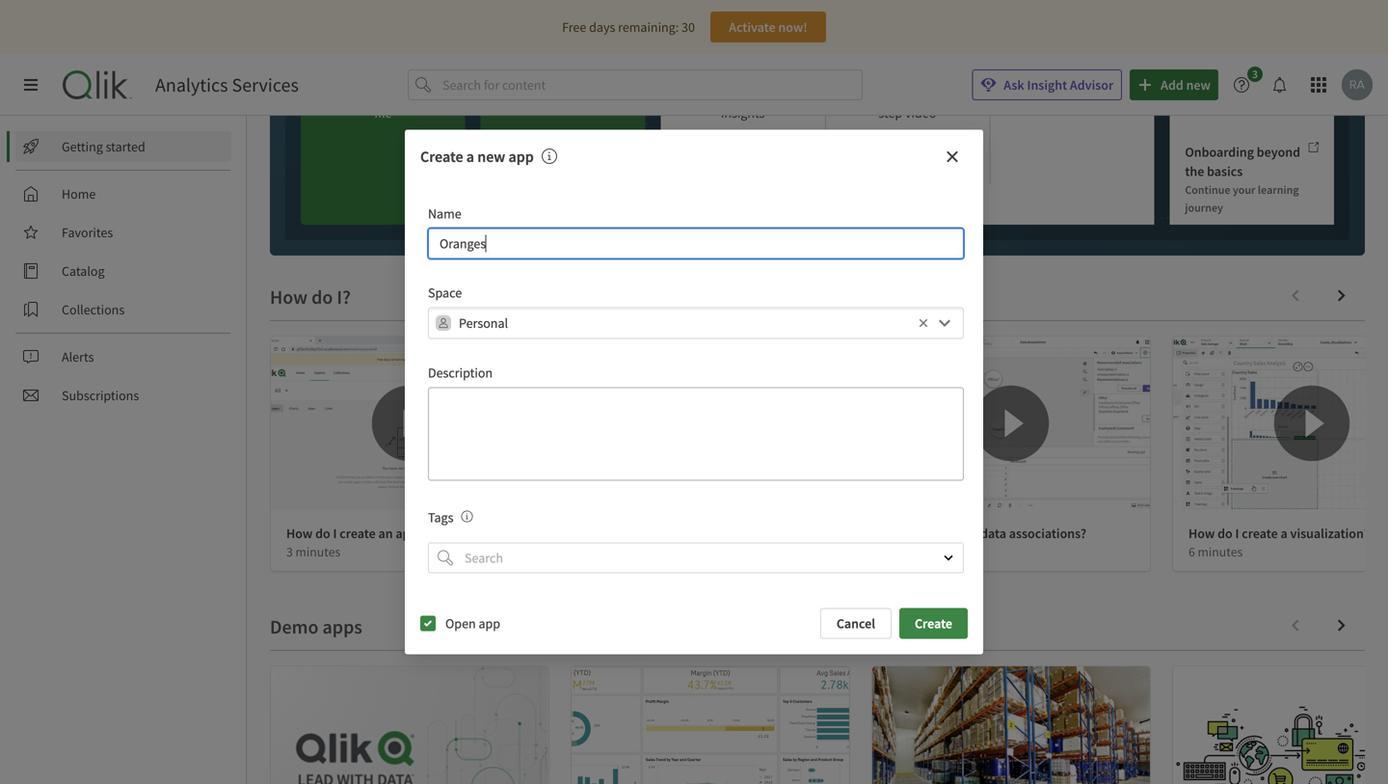 Task type: describe. For each thing, give the bounding box(es) containing it.
how do i create a visualization? image
[[1174, 337, 1389, 510]]

visualization?
[[1291, 525, 1370, 542]]

collections
[[62, 301, 125, 318]]

7 minutes
[[587, 543, 642, 560]]

space
[[428, 284, 462, 302]]

do for how do i load data into an app?
[[616, 525, 631, 542]]

catalog
[[62, 262, 105, 280]]

ask insight advisor button
[[972, 69, 1123, 100]]

to
[[783, 81, 795, 98]]

free days remaining: 30
[[562, 18, 695, 36]]

catalog link
[[15, 256, 231, 286]]

create for create a new app
[[420, 147, 463, 166]]

on
[[1226, 101, 1239, 116]]

close sidebar menu image
[[23, 77, 39, 93]]

alerts
[[62, 348, 94, 366]]

how do i define data associations? element
[[888, 525, 1087, 542]]

analytics services element
[[155, 73, 299, 97]]

main content containing experience data to insights
[[247, 0, 1389, 784]]

create for create
[[915, 615, 953, 632]]

video
[[906, 104, 937, 122]]

analyze on the go
[[1186, 101, 1272, 116]]

new
[[478, 147, 506, 166]]

alerts link
[[15, 341, 231, 372]]

Name text field
[[428, 228, 964, 259]]

open
[[446, 615, 476, 632]]

2 minutes from the left
[[597, 543, 642, 560]]

how do i define data associations? image
[[873, 337, 1151, 510]]

create for a
[[1242, 525, 1279, 542]]

create a new app dialog
[[405, 130, 984, 654]]

how do i define data associations? 5 minutes
[[888, 525, 1087, 560]]

experience data to insights
[[691, 81, 795, 122]]

how for how do i create a visualization? 6 minutes
[[1189, 525, 1216, 542]]

collections link
[[15, 294, 231, 325]]

getting started
[[62, 138, 145, 155]]

create a new app
[[420, 147, 534, 166]]

demo app - sap procurement image
[[873, 666, 1151, 784]]

open image
[[943, 552, 955, 564]]

i for how do i load data into an app?
[[634, 525, 638, 542]]

search image
[[438, 550, 453, 566]]

a inside dialog
[[467, 147, 475, 166]]

app? inside how do i create an app? 3 minutes
[[396, 525, 424, 542]]

how do i create an app? image
[[271, 337, 549, 510]]

an inside how do i create an app? 3 minutes
[[379, 525, 393, 542]]

analytics
[[155, 73, 228, 97]]

insight
[[1028, 76, 1068, 94]]

step
[[879, 104, 903, 122]]

i for how do i create a visualization? 6 minutes
[[1236, 525, 1240, 542]]

3
[[286, 543, 293, 560]]

getting
[[62, 138, 103, 155]]

i for how do i create an app? 3 minutes
[[333, 525, 337, 542]]

do for how do i define data associations? 5 minutes
[[917, 525, 932, 542]]

now!
[[779, 18, 808, 36]]

by-
[[945, 81, 963, 98]]

free
[[562, 18, 587, 36]]

follow this step-by- step video
[[853, 81, 963, 122]]

minutes for how do i create an app?
[[296, 543, 341, 560]]

favorites link
[[15, 217, 231, 248]]

cancel button
[[821, 608, 892, 639]]

create for an
[[340, 525, 376, 542]]

step-
[[917, 81, 945, 98]]

analyze
[[1186, 101, 1224, 116]]

into
[[697, 525, 721, 542]]

activate now!
[[729, 18, 808, 36]]

experience
[[691, 81, 753, 98]]

remaining:
[[618, 18, 679, 36]]

how for how do i create an app? 3 minutes
[[286, 525, 313, 542]]

2 app? from the left
[[741, 525, 768, 542]]

beyond
[[1257, 143, 1301, 160]]

subscriptions
[[62, 387, 139, 404]]

open app
[[446, 615, 501, 632]]

6
[[1189, 543, 1196, 560]]

home
[[62, 185, 96, 203]]

how do i create a visualization? element
[[1189, 525, 1370, 542]]

go
[[1260, 101, 1272, 116]]

insights
[[721, 104, 765, 122]]

description
[[428, 364, 493, 381]]



Task type: vqa. For each thing, say whether or not it's contained in the screenshot.


Task type: locate. For each thing, give the bounding box(es) containing it.
data for how do i define data associations? 5 minutes
[[981, 525, 1007, 542]]

i for how do i define data associations? 5 minutes
[[935, 525, 939, 542]]

1 vertical spatial create
[[915, 615, 953, 632]]

data inside experience data to insights
[[756, 81, 781, 98]]

associations?
[[1009, 525, 1087, 542]]

a
[[467, 147, 475, 166], [1281, 525, 1288, 542]]

create inside how do i create an app? 3 minutes
[[340, 525, 376, 542]]

follow this step-by- step video button
[[826, 0, 990, 225]]

3 i from the left
[[935, 525, 939, 542]]

analytics services
[[155, 73, 299, 97]]

an
[[379, 525, 393, 542], [723, 525, 738, 542]]

the
[[1241, 101, 1258, 116], [1186, 162, 1205, 180]]

0 vertical spatial the
[[1241, 101, 1258, 116]]

demo app - order-to-cash analytics image
[[1174, 666, 1389, 784]]

1 horizontal spatial a
[[1281, 525, 1288, 542]]

2 create from the left
[[1242, 525, 1279, 542]]

how do i create a visualization? 6 minutes
[[1189, 525, 1370, 560]]

getting started link
[[15, 131, 231, 162]]

this
[[893, 81, 914, 98]]

the inside onboarding beyond the basics continue your learning journey
[[1186, 162, 1205, 180]]

3 how from the left
[[888, 525, 915, 542]]

0 vertical spatial create
[[420, 147, 463, 166]]

minutes right 3
[[296, 543, 341, 560]]

home link
[[15, 178, 231, 209]]

30
[[682, 18, 695, 36]]

demo app - visualization showcase image
[[271, 666, 549, 784]]

do for how do i create an app? 3 minutes
[[316, 525, 331, 542]]

1 horizontal spatial create
[[915, 615, 953, 632]]

how
[[286, 525, 313, 542], [587, 525, 614, 542], [888, 525, 915, 542], [1189, 525, 1216, 542]]

advisor
[[1070, 76, 1114, 94]]

0 horizontal spatial data
[[669, 525, 695, 542]]

do inside how do i create an app? 3 minutes
[[316, 525, 331, 542]]

how do i load data into an app?
[[587, 525, 768, 542]]

0 horizontal spatial app?
[[396, 525, 424, 542]]

your
[[1233, 182, 1256, 197]]

experience data to insights button
[[661, 0, 826, 225]]

start typing a tag name. select an existing tag or create a new tag by pressing enter or comma. press backspace to remove a tag. tooltip
[[454, 509, 473, 526]]

load
[[641, 525, 666, 542]]

data left to
[[756, 81, 781, 98]]

1 how from the left
[[286, 525, 313, 542]]

minutes inside how do i create an app? 3 minutes
[[296, 543, 341, 560]]

continue
[[1186, 182, 1231, 197]]

i
[[333, 525, 337, 542], [634, 525, 638, 542], [935, 525, 939, 542], [1236, 525, 1240, 542]]

ask insight advisor
[[1004, 76, 1114, 94]]

data inside how do i define data associations? 5 minutes
[[981, 525, 1007, 542]]

days
[[589, 18, 616, 36]]

4 i from the left
[[1236, 525, 1240, 542]]

a left visualization? at the bottom right of page
[[1281, 525, 1288, 542]]

the up the continue
[[1186, 162, 1205, 180]]

data left into
[[669, 525, 695, 542]]

started
[[106, 138, 145, 155]]

navigation pane element
[[0, 123, 246, 419]]

1 horizontal spatial app
[[509, 147, 534, 166]]

how up 6 at the bottom
[[1189, 525, 1216, 542]]

1 minutes from the left
[[296, 543, 341, 560]]

how inside "how do i create a visualization? 6 minutes"
[[1189, 525, 1216, 542]]

app? left tags
[[396, 525, 424, 542]]

1 horizontal spatial app?
[[741, 525, 768, 542]]

do
[[316, 525, 331, 542], [616, 525, 631, 542], [917, 525, 932, 542], [1218, 525, 1233, 542]]

3 minutes from the left
[[897, 543, 942, 560]]

learning
[[1258, 182, 1300, 197]]

basics
[[1208, 162, 1243, 180]]

5
[[888, 543, 895, 560]]

how up 3
[[286, 525, 313, 542]]

follow
[[853, 81, 890, 98]]

minutes right 7
[[597, 543, 642, 560]]

how do i create an app? 3 minutes
[[286, 525, 424, 560]]

1 do from the left
[[316, 525, 331, 542]]

minutes right 6 at the bottom
[[1198, 543, 1243, 560]]

Description text field
[[428, 387, 964, 481]]

analyze on the go link
[[1170, 53, 1335, 125]]

start typing a tag name. select an existing tag or create a new tag by pressing enter or comma. press backspace to remove a tag. image
[[461, 510, 473, 522]]

0 horizontal spatial an
[[379, 525, 393, 542]]

an left tags
[[379, 525, 393, 542]]

7
[[587, 543, 594, 560]]

onboarding
[[1186, 143, 1255, 160]]

services
[[232, 73, 299, 97]]

activate now! link
[[711, 12, 826, 42]]

data right define
[[981, 525, 1007, 542]]

1 horizontal spatial the
[[1241, 101, 1258, 116]]

1 vertical spatial app
[[479, 615, 501, 632]]

app? right into
[[741, 525, 768, 542]]

how up 7
[[587, 525, 614, 542]]

0 horizontal spatial app
[[479, 615, 501, 632]]

i inside how do i define data associations? 5 minutes
[[935, 525, 939, 542]]

Search text field
[[461, 542, 927, 573]]

the for basics
[[1186, 162, 1205, 180]]

create left new
[[420, 147, 463, 166]]

2 an from the left
[[723, 525, 738, 542]]

i inside "how do i create a visualization? 6 minutes"
[[1236, 525, 1240, 542]]

2 horizontal spatial data
[[981, 525, 1007, 542]]

do for how do i create a visualization? 6 minutes
[[1218, 525, 1233, 542]]

favorites
[[62, 224, 113, 241]]

tags
[[428, 509, 454, 526]]

journey
[[1186, 200, 1224, 215]]

1 vertical spatial a
[[1281, 525, 1288, 542]]

0 horizontal spatial a
[[467, 147, 475, 166]]

app right new
[[509, 147, 534, 166]]

app
[[509, 147, 534, 166], [479, 615, 501, 632]]

1 an from the left
[[379, 525, 393, 542]]

1 vertical spatial the
[[1186, 162, 1205, 180]]

0 vertical spatial app
[[509, 147, 534, 166]]

0 horizontal spatial the
[[1186, 162, 1205, 180]]

ask
[[1004, 76, 1025, 94]]

2 i from the left
[[634, 525, 638, 542]]

create inside "how do i create a visualization? 6 minutes"
[[1242, 525, 1279, 542]]

name
[[428, 205, 462, 222]]

onboarding beyond the basics continue your learning journey
[[1186, 143, 1301, 215]]

an right into
[[723, 525, 738, 542]]

the left go
[[1241, 101, 1258, 116]]

minutes right "5"
[[897, 543, 942, 560]]

4 how from the left
[[1189, 525, 1216, 542]]

Space text field
[[459, 307, 914, 339]]

how up "5"
[[888, 525, 915, 542]]

do inside how do i define data associations? 5 minutes
[[917, 525, 932, 542]]

how inside how do i define data associations? 5 minutes
[[888, 525, 915, 542]]

minutes inside "how do i create a visualization? 6 minutes"
[[1198, 543, 1243, 560]]

1 horizontal spatial an
[[723, 525, 738, 542]]

minutes for how do i define data associations?
[[897, 543, 942, 560]]

how inside how do i create an app? 3 minutes
[[286, 525, 313, 542]]

1 horizontal spatial data
[[756, 81, 781, 98]]

data
[[756, 81, 781, 98], [669, 525, 695, 542], [981, 525, 1007, 542]]

how for how do i load data into an app?
[[587, 525, 614, 542]]

a left new
[[467, 147, 475, 166]]

4 do from the left
[[1218, 525, 1233, 542]]

main content
[[247, 0, 1389, 784]]

a inside "how do i create a visualization? 6 minutes"
[[1281, 525, 1288, 542]]

create
[[420, 147, 463, 166], [915, 615, 953, 632]]

1 horizontal spatial create
[[1242, 525, 1279, 542]]

3 do from the left
[[917, 525, 932, 542]]

minutes
[[296, 543, 341, 560], [597, 543, 642, 560], [897, 543, 942, 560], [1198, 543, 1243, 560]]

the for go
[[1241, 101, 1258, 116]]

2 do from the left
[[616, 525, 631, 542]]

how do i create an app? element
[[286, 525, 424, 542]]

create button
[[900, 608, 968, 639]]

activate
[[729, 18, 776, 36]]

create left visualization? at the bottom right of page
[[1242, 525, 1279, 542]]

define
[[942, 525, 978, 542]]

1 app? from the left
[[396, 525, 424, 542]]

minutes inside how do i define data associations? 5 minutes
[[897, 543, 942, 560]]

do inside "how do i create a visualization? 6 minutes"
[[1218, 525, 1233, 542]]

create
[[340, 525, 376, 542], [1242, 525, 1279, 542]]

1 i from the left
[[333, 525, 337, 542]]

4 minutes from the left
[[1198, 543, 1243, 560]]

data for how do i load data into an app?
[[669, 525, 695, 542]]

cancel
[[837, 615, 876, 632]]

i inside how do i create an app? 3 minutes
[[333, 525, 337, 542]]

subscriptions link
[[15, 380, 231, 411]]

create left tags
[[340, 525, 376, 542]]

app?
[[396, 525, 424, 542], [741, 525, 768, 542]]

how for how do i define data associations? 5 minutes
[[888, 525, 915, 542]]

demo app - beginner's tutorial image
[[572, 666, 850, 784]]

app right open
[[479, 615, 501, 632]]

minutes for how do i create a visualization?
[[1198, 543, 1243, 560]]

0 vertical spatial a
[[467, 147, 475, 166]]

1 create from the left
[[340, 525, 376, 542]]

how do i load data into an app? image
[[572, 337, 850, 510]]

2 how from the left
[[587, 525, 614, 542]]

0 horizontal spatial create
[[420, 147, 463, 166]]

0 horizontal spatial create
[[340, 525, 376, 542]]

create down the open image
[[915, 615, 953, 632]]

create inside button
[[915, 615, 953, 632]]



